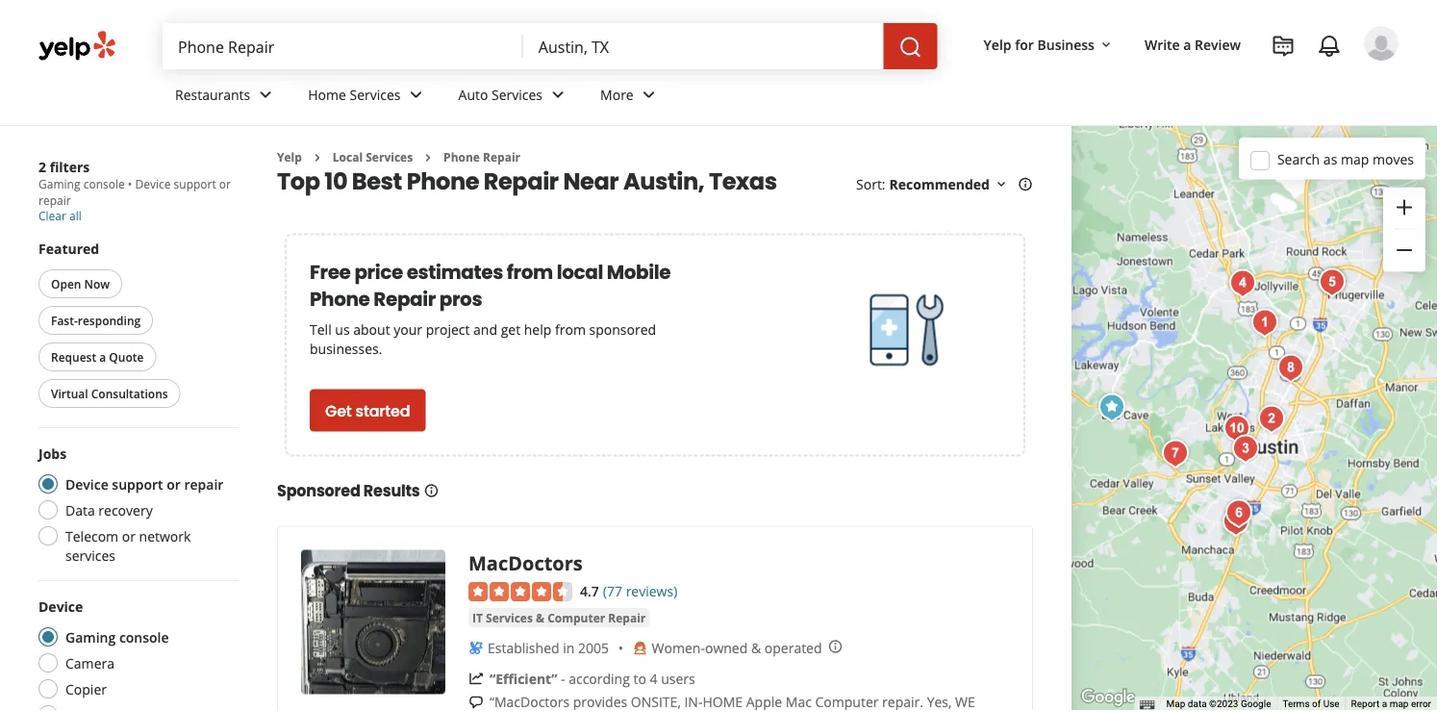 Task type: describe. For each thing, give the bounding box(es) containing it.
about
[[353, 320, 390, 339]]

responding
[[78, 312, 141, 328]]

search as map moves
[[1278, 150, 1415, 168]]

gaming console
[[65, 628, 169, 646]]

0 vertical spatial device support or repair
[[38, 176, 231, 208]]

•
[[128, 176, 132, 192]]

services for local
[[366, 149, 413, 165]]

sponsored
[[590, 320, 657, 339]]

businesses.
[[310, 340, 383, 358]]

clear all link
[[38, 207, 82, 223]]

map for moves
[[1342, 150, 1370, 168]]

atx cell repair image
[[1246, 304, 1285, 342]]

established
[[488, 639, 560, 657]]

a for request
[[99, 349, 106, 365]]

open now
[[51, 276, 110, 292]]

1up repairs image
[[1227, 430, 1266, 468]]

yelp for yelp link
[[277, 149, 302, 165]]

option group containing device
[[33, 597, 239, 710]]

local
[[333, 149, 363, 165]]

project
[[426, 320, 470, 339]]

data
[[1188, 698, 1207, 710]]

option group containing jobs
[[33, 444, 239, 565]]

search image
[[899, 36, 923, 59]]

cpr cell phone repair south austin image
[[1217, 503, 1256, 541]]

none field find
[[178, 36, 508, 57]]

copier
[[65, 680, 107, 698]]

google image
[[1077, 685, 1140, 710]]

local services
[[333, 149, 413, 165]]

women-owned & operated
[[652, 639, 822, 657]]

austin,
[[624, 165, 705, 197]]

mobile
[[607, 258, 671, 285]]

request a quote button
[[38, 343, 156, 371]]

business
[[1038, 35, 1095, 53]]

price
[[355, 258, 403, 285]]

recommended
[[890, 175, 990, 193]]

repair inside "device support or repair"
[[38, 192, 71, 208]]

more
[[601, 85, 634, 104]]

device support or repair inside option group
[[65, 475, 224, 493]]

write a review link
[[1138, 27, 1249, 62]]

16 established in v2 image
[[469, 640, 484, 656]]

as
[[1324, 150, 1338, 168]]

business categories element
[[160, 69, 1399, 125]]

phone repair
[[444, 149, 521, 165]]

local services link
[[333, 149, 413, 165]]

computer
[[548, 610, 606, 626]]

operated
[[765, 639, 822, 657]]

2 filters
[[38, 157, 90, 176]]

fast-responding button
[[38, 306, 153, 335]]

and
[[474, 320, 498, 339]]

for
[[1016, 35, 1034, 53]]

repair inside the free price estimates from local mobile phone repair pros tell us about your project and get help from sponsored businesses.
[[374, 285, 436, 312]]

repair down auto services link at left top
[[483, 149, 521, 165]]

pro xi image
[[1387, 193, 1425, 231]]

a for write
[[1184, 35, 1192, 53]]

macdoctors image inside map region
[[1093, 388, 1132, 427]]

started
[[356, 400, 410, 421]]

1 horizontal spatial from
[[555, 320, 586, 339]]

report a map error
[[1352, 698, 1432, 710]]

0 horizontal spatial from
[[507, 258, 553, 285]]

4
[[650, 669, 658, 688]]

user actions element
[[969, 24, 1426, 142]]

0 horizontal spatial 16 info v2 image
[[424, 483, 439, 498]]

(77
[[603, 582, 623, 600]]

2 vertical spatial device
[[38, 597, 83, 615]]

report
[[1352, 698, 1380, 710]]

macdoctors
[[469, 550, 583, 576]]

established in 2005
[[488, 639, 609, 657]]

it services & computer repair button
[[469, 608, 650, 628]]

phone doctor of oakhill image
[[1157, 435, 1195, 473]]

console for gaming console
[[119, 628, 169, 646]]

24 chevron down v2 image for restaurants
[[254, 83, 277, 106]]

consultations
[[91, 385, 168, 401]]

1 vertical spatial or
[[167, 475, 181, 493]]

terms of use
[[1283, 698, 1340, 710]]

results
[[364, 480, 420, 502]]

fast-responding
[[51, 312, 141, 328]]

home services link
[[293, 69, 443, 125]]

gaming for gaming console •
[[38, 176, 80, 192]]

yelp for business
[[984, 35, 1095, 53]]

recommended button
[[890, 175, 1010, 193]]

0 vertical spatial 16 info v2 image
[[1018, 177, 1034, 192]]

free price estimates from local mobile phone repair pros image
[[859, 280, 955, 377]]

top 10 best phone repair near austin, texas
[[277, 165, 777, 197]]

1up repairs image
[[1253, 400, 1292, 438]]

notifications image
[[1319, 35, 1342, 58]]

reviews)
[[626, 582, 678, 600]]

use
[[1324, 698, 1340, 710]]

estimates
[[407, 258, 503, 285]]

16 chevron down v2 image
[[1099, 37, 1114, 53]]

16 chevron down v2 image
[[994, 177, 1010, 192]]

recovery
[[99, 501, 153, 519]]

get
[[325, 400, 352, 421]]

16 trending v2 image
[[469, 671, 484, 687]]

0 vertical spatial or
[[219, 176, 231, 192]]

telecom or network services
[[65, 527, 191, 564]]

services for it
[[486, 610, 533, 626]]

open
[[51, 276, 81, 292]]

camera
[[65, 654, 115, 672]]

gaming console •
[[38, 176, 135, 192]]

24 chevron down v2 image for home services
[[405, 83, 428, 106]]

1 vertical spatial device
[[65, 475, 108, 493]]

4.7 link
[[580, 580, 599, 600]]

& for computer
[[536, 610, 545, 626]]

google
[[1241, 698, 1272, 710]]

services for auto
[[492, 85, 543, 104]]

review
[[1195, 35, 1242, 53]]

owned
[[705, 639, 748, 657]]

services for home
[[350, 85, 401, 104]]

now
[[84, 276, 110, 292]]

ruby a. image
[[1365, 26, 1399, 61]]

users
[[661, 669, 696, 688]]

bee caves wireless image
[[1218, 410, 1257, 448]]

jobs
[[38, 444, 67, 462]]



Task type: locate. For each thing, give the bounding box(es) containing it.
16 chevron right v2 image
[[310, 150, 325, 165]]

24 chevron down v2 image
[[254, 83, 277, 106], [405, 83, 428, 106], [547, 83, 570, 106]]

all
[[69, 207, 82, 223]]

0 vertical spatial macdoctors image
[[1093, 388, 1132, 427]]

device up the 'data'
[[65, 475, 108, 493]]

phone right 16 chevron right v2 image at left
[[444, 149, 480, 165]]

console left •
[[83, 176, 125, 192]]

device right •
[[135, 176, 171, 192]]

data recovery
[[65, 501, 153, 519]]

data
[[65, 501, 95, 519]]

-
[[561, 669, 565, 688]]

none field near
[[539, 36, 869, 57]]

get
[[501, 320, 521, 339]]

1 vertical spatial from
[[555, 320, 586, 339]]

repair left near
[[484, 165, 559, 197]]

or left top
[[219, 176, 231, 192]]

device
[[135, 176, 171, 192], [65, 475, 108, 493], [38, 597, 83, 615]]

clear all
[[38, 207, 82, 223]]

1 vertical spatial yelp
[[277, 149, 302, 165]]

it services & computer repair link
[[469, 608, 650, 628]]

support right •
[[174, 176, 216, 192]]

0 horizontal spatial a
[[99, 349, 106, 365]]

(77 reviews) link
[[603, 580, 678, 600]]

more link
[[585, 69, 676, 125]]

fast-
[[51, 312, 78, 328]]

1 horizontal spatial a
[[1184, 35, 1192, 53]]

home
[[308, 85, 346, 104]]

24 chevron down v2 image right auto services
[[547, 83, 570, 106]]

1 vertical spatial 16 info v2 image
[[424, 483, 439, 498]]

restaurants
[[175, 85, 250, 104]]

Find text field
[[178, 36, 508, 57]]

10
[[325, 165, 348, 197]]

sort:
[[857, 175, 886, 193]]

1 horizontal spatial map
[[1390, 698, 1409, 710]]

2 horizontal spatial or
[[219, 176, 231, 192]]

& for operated
[[752, 639, 761, 657]]

phone inside the free price estimates from local mobile phone repair pros tell us about your project and get help from sponsored businesses.
[[310, 285, 370, 312]]

1 vertical spatial macdoctors image
[[301, 550, 446, 694]]

yelp inside button
[[984, 35, 1012, 53]]

open now button
[[38, 269, 122, 298]]

in
[[563, 639, 575, 657]]

frankenstein computers image
[[1272, 349, 1311, 387]]

none field up home services
[[178, 36, 508, 57]]

4.7 star rating image
[[469, 582, 573, 602]]

1 vertical spatial gaming
[[65, 628, 116, 646]]

"efficient" - according to 4 users
[[490, 669, 696, 688]]

phone repair link
[[444, 149, 521, 165]]

24 chevron down v2 image left auto
[[405, 83, 428, 106]]

& right owned
[[752, 639, 761, 657]]

top
[[277, 165, 320, 197]]

or inside telecom or network services
[[122, 527, 136, 545]]

2 vertical spatial a
[[1383, 698, 1388, 710]]

0 horizontal spatial 24 chevron down v2 image
[[254, 83, 277, 106]]

repair up "network"
[[184, 475, 224, 493]]

keyboard shortcuts image
[[1140, 700, 1155, 710]]

us
[[335, 320, 350, 339]]

auto services link
[[443, 69, 585, 125]]

sponsored
[[277, 480, 360, 502]]

support inside option group
[[112, 475, 163, 493]]

0 vertical spatial yelp
[[984, 35, 1012, 53]]

24 chevron down v2 image for auto services
[[547, 83, 570, 106]]

from
[[507, 258, 553, 285], [555, 320, 586, 339]]

zoom in image
[[1394, 196, 1417, 219]]

group
[[1384, 187, 1426, 272]]

1 vertical spatial a
[[99, 349, 106, 365]]

a for report
[[1383, 698, 1388, 710]]

0 horizontal spatial repair
[[38, 192, 71, 208]]

near
[[563, 165, 619, 197]]

16 info v2 image
[[1018, 177, 1034, 192], [424, 483, 439, 498]]

it services & computer repair
[[473, 610, 646, 626]]

info icon image
[[828, 639, 844, 655], [828, 639, 844, 655]]

it
[[473, 610, 483, 626]]

or up "network"
[[167, 475, 181, 493]]

1 horizontal spatial yelp
[[984, 35, 1012, 53]]

services inside button
[[486, 610, 533, 626]]

best
[[352, 165, 402, 197]]

24 chevron down v2 image inside home services link
[[405, 83, 428, 106]]

option group
[[33, 444, 239, 565], [33, 597, 239, 710]]

request
[[51, 349, 96, 365]]

24 chevron down v2 image
[[638, 83, 661, 106]]

map
[[1167, 698, 1186, 710]]

2 none field from the left
[[539, 36, 869, 57]]

None search field
[[163, 23, 942, 69]]

©2023
[[1210, 698, 1239, 710]]

0 vertical spatial map
[[1342, 150, 1370, 168]]

repair down (77 reviews)
[[609, 610, 646, 626]]

4.7
[[580, 582, 599, 600]]

projects image
[[1272, 35, 1295, 58]]

a right write
[[1184, 35, 1192, 53]]

1 horizontal spatial repair
[[184, 475, 224, 493]]

terms
[[1283, 698, 1310, 710]]

repair down the 2 filters
[[38, 192, 71, 208]]

search
[[1278, 150, 1321, 168]]

2 horizontal spatial 24 chevron down v2 image
[[547, 83, 570, 106]]

according
[[569, 669, 630, 688]]

moves
[[1373, 150, 1415, 168]]

0 vertical spatial device
[[135, 176, 171, 192]]

device support or repair down "filters"
[[38, 176, 231, 208]]

16 women owned v2 image
[[633, 640, 648, 656]]

pros
[[440, 285, 482, 312]]

24 chevron down v2 image inside auto services link
[[547, 83, 570, 106]]

phone up us at the left of page
[[310, 285, 370, 312]]

Near text field
[[539, 36, 869, 57]]

or down recovery
[[122, 527, 136, 545]]

a
[[1184, 35, 1192, 53], [99, 349, 106, 365], [1383, 698, 1388, 710]]

gaming for gaming console
[[65, 628, 116, 646]]

1 24 chevron down v2 image from the left
[[254, 83, 277, 106]]

of
[[1313, 698, 1322, 710]]

repair inside option group
[[184, 475, 224, 493]]

device support or repair up recovery
[[65, 475, 224, 493]]

0 horizontal spatial map
[[1342, 150, 1370, 168]]

report a map error link
[[1352, 698, 1432, 710]]

error
[[1412, 698, 1432, 710]]

repair up your
[[374, 285, 436, 312]]

device down services in the bottom left of the page
[[38, 597, 83, 615]]

services right auto
[[492, 85, 543, 104]]

2 24 chevron down v2 image from the left
[[405, 83, 428, 106]]

help
[[524, 320, 552, 339]]

from left local
[[507, 258, 553, 285]]

16 info v2 image right the results
[[424, 483, 439, 498]]

0 vertical spatial repair
[[38, 192, 71, 208]]

repair inside "it services & computer repair" button
[[609, 610, 646, 626]]

network
[[139, 527, 191, 545]]

16 chevron right v2 image
[[421, 150, 436, 165]]

&
[[536, 610, 545, 626], [752, 639, 761, 657]]

none field up 24 chevron down v2 image
[[539, 36, 869, 57]]

24 chevron down v2 image right restaurants
[[254, 83, 277, 106]]

1 horizontal spatial &
[[752, 639, 761, 657]]

services left 16 chevron right v2 image at left
[[366, 149, 413, 165]]

auto
[[459, 85, 488, 104]]

0 horizontal spatial support
[[112, 475, 163, 493]]

home services
[[308, 85, 401, 104]]

& up established in 2005
[[536, 610, 545, 626]]

local
[[557, 258, 603, 285]]

0 horizontal spatial &
[[536, 610, 545, 626]]

(77 reviews)
[[603, 582, 678, 600]]

2 horizontal spatial a
[[1383, 698, 1388, 710]]

0 vertical spatial support
[[174, 176, 216, 192]]

a inside 'button'
[[99, 349, 106, 365]]

telecom
[[65, 527, 119, 545]]

terms of use link
[[1283, 698, 1340, 710]]

0 horizontal spatial or
[[122, 527, 136, 545]]

1 vertical spatial repair
[[184, 475, 224, 493]]

1 horizontal spatial none field
[[539, 36, 869, 57]]

1 vertical spatial option group
[[33, 597, 239, 710]]

zoom out image
[[1394, 239, 1417, 262]]

console
[[83, 176, 125, 192], [119, 628, 169, 646]]

featured
[[38, 239, 99, 257]]

map
[[1342, 150, 1370, 168], [1390, 698, 1409, 710]]

gaming up camera
[[65, 628, 116, 646]]

1 option group from the top
[[33, 444, 239, 565]]

0 vertical spatial console
[[83, 176, 125, 192]]

longhorn mac repair image
[[1314, 263, 1352, 302], [1314, 263, 1352, 302]]

0 vertical spatial a
[[1184, 35, 1192, 53]]

console inside option group
[[119, 628, 169, 646]]

from right help
[[555, 320, 586, 339]]

gaming inside option group
[[65, 628, 116, 646]]

services right home
[[350, 85, 401, 104]]

featured group
[[35, 239, 239, 412]]

1 vertical spatial map
[[1390, 698, 1409, 710]]

get started
[[325, 400, 410, 421]]

map right "as"
[[1342, 150, 1370, 168]]

console for gaming console •
[[83, 176, 125, 192]]

0 vertical spatial &
[[536, 610, 545, 626]]

0 vertical spatial gaming
[[38, 176, 80, 192]]

yelp link
[[277, 149, 302, 165]]

console down telecom or network services
[[119, 628, 169, 646]]

1 horizontal spatial 16 info v2 image
[[1018, 177, 1034, 192]]

services
[[65, 546, 115, 564]]

& inside button
[[536, 610, 545, 626]]

a right report
[[1383, 698, 1388, 710]]

yelp
[[984, 35, 1012, 53], [277, 149, 302, 165]]

women-
[[652, 639, 705, 657]]

yelp left for
[[984, 35, 1012, 53]]

write
[[1145, 35, 1181, 53]]

services down 4.7 star rating image
[[486, 610, 533, 626]]

yelp for yelp for business
[[984, 35, 1012, 53]]

16 info v2 image right 16 chevron down v2 icon
[[1018, 177, 1034, 192]]

1 vertical spatial device support or repair
[[65, 475, 224, 493]]

free
[[310, 258, 351, 285]]

get started button
[[310, 389, 426, 432]]

1 horizontal spatial 24 chevron down v2 image
[[405, 83, 428, 106]]

virtual consultations
[[51, 385, 168, 401]]

macdoctors image
[[1093, 388, 1132, 427], [301, 550, 446, 694]]

request a quote
[[51, 349, 144, 365]]

1 vertical spatial support
[[112, 475, 163, 493]]

map region
[[1032, 53, 1438, 710]]

hi-tech gadgets image
[[1224, 264, 1263, 303]]

1 none field from the left
[[178, 36, 508, 57]]

"efficient"
[[490, 669, 558, 688]]

a left quote
[[99, 349, 106, 365]]

0 vertical spatial from
[[507, 258, 553, 285]]

2 option group from the top
[[33, 597, 239, 710]]

yelp left 16 chevron right v2 icon
[[277, 149, 302, 165]]

map for error
[[1390, 698, 1409, 710]]

3 24 chevron down v2 image from the left
[[547, 83, 570, 106]]

ubreakifix image
[[1220, 494, 1259, 533]]

2 vertical spatial or
[[122, 527, 136, 545]]

1 vertical spatial &
[[752, 639, 761, 657]]

virtual consultations button
[[38, 379, 181, 408]]

map data ©2023 google
[[1167, 698, 1272, 710]]

support up recovery
[[112, 475, 163, 493]]

map left error at the bottom right of page
[[1390, 698, 1409, 710]]

0 vertical spatial option group
[[33, 444, 239, 565]]

1 horizontal spatial or
[[167, 475, 181, 493]]

gaming down the 2 filters
[[38, 176, 80, 192]]

None field
[[178, 36, 508, 57], [539, 36, 869, 57]]

1 horizontal spatial support
[[174, 176, 216, 192]]

filters
[[50, 157, 90, 176]]

0 horizontal spatial none field
[[178, 36, 508, 57]]

1 horizontal spatial macdoctors image
[[1093, 388, 1132, 427]]

clear
[[38, 207, 66, 223]]

phone right best
[[407, 165, 479, 197]]

texas
[[709, 165, 777, 197]]

24 chevron down v2 image inside restaurants link
[[254, 83, 277, 106]]

write a review
[[1145, 35, 1242, 53]]

1 vertical spatial console
[[119, 628, 169, 646]]

16 speech v2 image
[[469, 695, 484, 710]]

0 horizontal spatial yelp
[[277, 149, 302, 165]]

0 horizontal spatial macdoctors image
[[301, 550, 446, 694]]



Task type: vqa. For each thing, say whether or not it's contained in the screenshot.
bottommost Angeles
no



